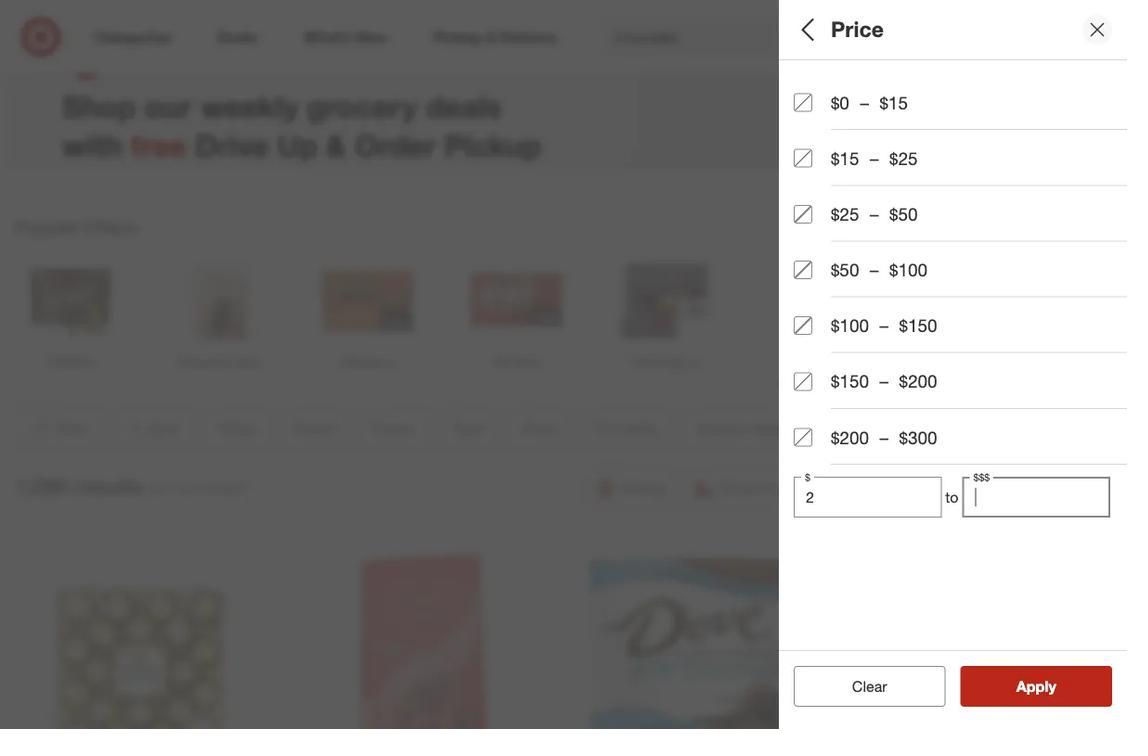 Task type: vqa. For each thing, say whether or not it's contained in the screenshot.
Pickup & Delivery
no



Task type: locate. For each thing, give the bounding box(es) containing it.
1 vertical spatial $25
[[831, 204, 859, 225]]

0 vertical spatial &
[[326, 127, 347, 163]]

What can we help you find? suggestions appear below search field
[[603, 17, 892, 58]]

0 vertical spatial price
[[831, 16, 884, 42]]

order
[[355, 127, 436, 163]]

$0  –  $15 checkbox
[[794, 93, 813, 112]]

1 horizontal spatial $50
[[890, 204, 918, 225]]

popular filters
[[15, 216, 137, 238]]

1 horizontal spatial $200
[[899, 371, 938, 393]]

all
[[882, 678, 897, 696]]

$150 down chocolates;
[[899, 315, 938, 337]]

$100 down filled on the right of the page
[[831, 315, 869, 337]]

1 vertical spatial $100
[[831, 315, 869, 337]]

occasion button
[[794, 385, 1127, 450]]

$50
[[890, 204, 918, 225], [831, 259, 859, 281]]

0 horizontal spatial $25
[[831, 204, 859, 225]]

price down $100  –  $150 checkbox
[[794, 340, 838, 361]]

$15
[[880, 92, 908, 113], [831, 148, 859, 169]]

$25  –  $50 checkbox
[[794, 205, 813, 224]]

0 horizontal spatial &
[[326, 127, 347, 163]]

None text field
[[794, 477, 942, 518], [963, 477, 1110, 518], [794, 477, 942, 518], [963, 477, 1110, 518]]

0 vertical spatial $100
[[890, 259, 928, 281]]

cream;
[[912, 227, 954, 243]]

filters
[[85, 216, 137, 238]]

deals
[[426, 88, 502, 124]]

$100 up chocolates;
[[890, 259, 928, 281]]

0 horizontal spatial $150
[[831, 371, 869, 393]]

1 horizontal spatial &
[[900, 227, 908, 243]]

& inside ◎deals shop our weekly grocery deals with free drive up & order pickup
[[326, 127, 347, 163]]

candy
[[942, 292, 980, 308]]

0 horizontal spatial $200
[[831, 427, 869, 448]]

1 horizontal spatial $150
[[899, 315, 938, 337]]

deals button
[[794, 60, 1127, 125]]

clear
[[843, 678, 878, 696], [852, 678, 887, 696]]

1 vertical spatial price
[[794, 340, 838, 361]]

$100
[[890, 259, 928, 281], [831, 315, 869, 337]]

$25
[[890, 148, 918, 169], [831, 204, 859, 225]]

$25 left ghirardelli;
[[890, 148, 918, 169]]

kinder;
[[1042, 162, 1084, 178]]

&
[[326, 127, 347, 163], [900, 227, 908, 243]]

$200
[[899, 371, 938, 393], [831, 427, 869, 448]]

see results button
[[961, 667, 1113, 708]]

shop
[[62, 88, 136, 124]]

1 horizontal spatial results
[[1028, 678, 1076, 696]]

& left cream;
[[900, 227, 908, 243]]

clear for clear all
[[843, 678, 878, 696]]

1 vertical spatial results
[[1028, 678, 1076, 696]]

0 horizontal spatial $50
[[831, 259, 859, 281]]

price right all
[[831, 16, 884, 42]]

4 link
[[1068, 17, 1109, 58]]

1 vertical spatial $200
[[831, 427, 869, 448]]

clear all
[[843, 678, 897, 696]]

& right 'up'
[[326, 127, 347, 163]]

price inside button
[[794, 340, 838, 361]]

all
[[794, 16, 820, 42]]

0 horizontal spatial results
[[74, 474, 143, 500]]

$200  –  $300
[[831, 427, 938, 448]]

$15 right $0
[[880, 92, 908, 113]]

all filters
[[794, 16, 883, 42]]

$150 up occasion
[[831, 371, 869, 393]]

brand 3 musketeers; crunch; ghirardelli; kit kat; kinder; lindt; t
[[794, 138, 1127, 178]]

$200  –  $300 checkbox
[[794, 428, 813, 447]]

see results
[[997, 678, 1076, 696]]

needs
[[860, 470, 913, 491]]

flavor
[[794, 203, 845, 224]]

peanut
[[958, 227, 998, 243]]

clear inside the clear all button
[[843, 678, 878, 696]]

weekly
[[200, 88, 298, 124]]

$300
[[899, 427, 938, 448]]

$50 up cream;
[[890, 204, 918, 225]]

1 vertical spatial &
[[900, 227, 908, 243]]

results
[[74, 474, 143, 500], [1028, 678, 1076, 696]]

price button
[[794, 320, 1127, 385]]

$15 right $15  –  $25 option
[[831, 148, 859, 169]]

$50 up filled on the right of the page
[[831, 259, 859, 281]]

results right see
[[1028, 678, 1076, 696]]

1 horizontal spatial $15
[[880, 92, 908, 113]]

price
[[831, 16, 884, 42], [794, 340, 838, 361]]

0 vertical spatial results
[[74, 474, 143, 500]]

0 vertical spatial $150
[[899, 315, 938, 337]]

$150
[[899, 315, 938, 337], [831, 371, 869, 393]]

0 vertical spatial $25
[[890, 148, 918, 169]]

0 horizontal spatial $15
[[831, 148, 859, 169]]

brand
[[794, 138, 845, 159]]

brownie;
[[794, 227, 845, 243]]

apply
[[1017, 678, 1057, 696]]

dietary needs
[[794, 470, 913, 491]]

all filters dialog
[[779, 0, 1127, 730]]

1 vertical spatial $50
[[831, 259, 859, 281]]

0 vertical spatial $15
[[880, 92, 908, 113]]

occasion
[[794, 405, 873, 426]]

$150  –  $200
[[831, 371, 938, 393]]

results inside button
[[1028, 678, 1076, 696]]

$0
[[831, 92, 850, 113]]

$50  –  $100
[[831, 259, 928, 281]]

2 clear from the left
[[852, 678, 887, 696]]

1 clear from the left
[[843, 678, 878, 696]]

drive
[[195, 127, 269, 163]]

clear inside clear button
[[852, 678, 887, 696]]

deals
[[794, 80, 841, 101]]

results left 'for'
[[74, 474, 143, 500]]

dietary needs button
[[794, 450, 1127, 515]]

◎deals
[[62, 29, 219, 81]]

$25 up brownie;
[[831, 204, 859, 225]]

$15  –  $25 checkbox
[[794, 149, 813, 168]]



Task type: describe. For each thing, give the bounding box(es) containing it.
apply button
[[961, 667, 1113, 708]]

price dialog
[[779, 0, 1127, 730]]

& inside flavor brownie; cookies & cream; peanut butter; peppermint
[[900, 227, 908, 243]]

t
[[1124, 162, 1127, 178]]

cookies
[[849, 227, 896, 243]]

grocery
[[307, 88, 417, 124]]

clear button
[[794, 667, 946, 708]]

$15  –  $25
[[831, 148, 918, 169]]

bars
[[984, 292, 1010, 308]]

chocolates;
[[869, 292, 939, 308]]

up
[[277, 127, 318, 163]]

$100  –  $150 checkbox
[[794, 317, 813, 335]]

1 vertical spatial $150
[[831, 371, 869, 393]]

$100  –  $150
[[831, 315, 938, 337]]

price inside "dialog"
[[831, 16, 884, 42]]

type
[[794, 268, 833, 289]]

dietary
[[794, 470, 855, 491]]

search
[[879, 30, 924, 48]]

◎deals shop our weekly grocery deals with free drive up & order pickup
[[62, 29, 542, 163]]

clear for clear
[[852, 678, 887, 696]]

flavor brownie; cookies & cream; peanut butter; peppermint
[[794, 203, 1113, 243]]

1 horizontal spatial $25
[[890, 148, 918, 169]]

1,090 results for "chocolate"
[[15, 474, 249, 500]]

our
[[144, 88, 192, 124]]

results for 1,090
[[74, 474, 143, 500]]

crunch;
[[880, 162, 926, 178]]

1,090
[[15, 474, 68, 500]]

ghirardelli;
[[930, 162, 992, 178]]

filled
[[835, 292, 865, 308]]

pickup
[[445, 127, 542, 163]]

$25  –  $50
[[831, 204, 918, 225]]

3
[[794, 162, 801, 178]]

kat;
[[1015, 162, 1038, 178]]

to
[[946, 489, 959, 507]]

filters
[[826, 16, 883, 42]]

"chocolate"
[[173, 480, 249, 498]]

results for see
[[1028, 678, 1076, 696]]

kit
[[996, 162, 1011, 178]]

for
[[151, 480, 168, 498]]

lindt;
[[1087, 162, 1120, 178]]

$150  –  $200 checkbox
[[794, 373, 813, 391]]

free
[[131, 127, 187, 163]]

1 vertical spatial $15
[[831, 148, 859, 169]]

popular
[[15, 216, 80, 238]]

$50  –  $100 checkbox
[[794, 261, 813, 280]]

0 vertical spatial $50
[[890, 204, 918, 225]]

butter;
[[1002, 227, 1042, 243]]

peppermint
[[1045, 227, 1113, 243]]

type barks; filled chocolates; candy bars
[[794, 268, 1010, 308]]

0 vertical spatial $200
[[899, 371, 938, 393]]

4
[[1096, 19, 1101, 31]]

clear all button
[[794, 667, 946, 708]]

1 horizontal spatial $100
[[890, 259, 928, 281]]

search button
[[879, 17, 924, 61]]

with
[[62, 127, 123, 163]]

barks;
[[794, 292, 831, 308]]

0 horizontal spatial $100
[[831, 315, 869, 337]]

see
[[997, 678, 1024, 696]]

musketeers;
[[805, 162, 876, 178]]

$0  –  $15
[[831, 92, 908, 113]]



